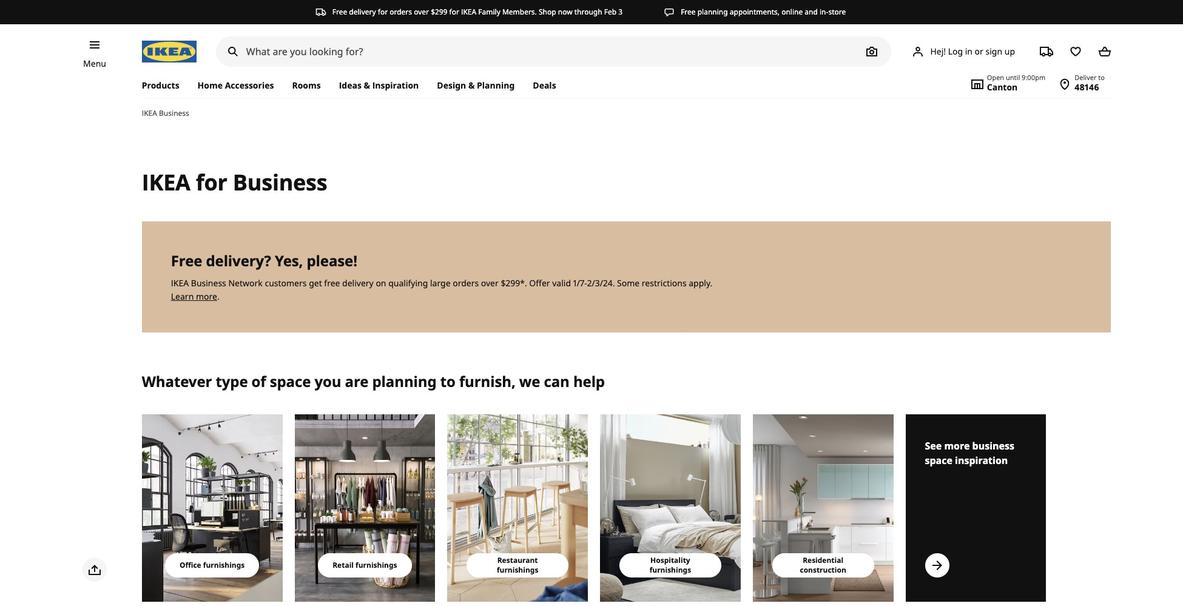 Task type: locate. For each thing, give the bounding box(es) containing it.
retail furnishings
[[333, 560, 397, 570]]

home accessories
[[198, 79, 274, 91]]

&
[[364, 79, 370, 91], [468, 79, 475, 91]]

0 horizontal spatial space
[[270, 371, 311, 391]]

0 vertical spatial more
[[196, 290, 217, 302]]

orders left $299
[[390, 7, 412, 17]]

residential construction
[[800, 555, 846, 575]]

orders
[[390, 7, 412, 17], [453, 277, 479, 289]]

2 vertical spatial business
[[191, 277, 226, 289]]

1 horizontal spatial business
[[191, 277, 226, 289]]

canton
[[987, 81, 1018, 93]]

get
[[309, 277, 322, 289]]

planning left appointments,
[[698, 7, 728, 17]]

hej!
[[930, 45, 946, 57]]

valid
[[552, 277, 571, 289]]

1 vertical spatial orders
[[453, 277, 479, 289]]

furnishings for retail furnishings
[[356, 560, 397, 570]]

over left $299*.
[[481, 277, 499, 289]]

more right see
[[944, 439, 970, 452]]

1 horizontal spatial free
[[332, 7, 347, 17]]

furnishings for office furnishings
[[203, 560, 245, 570]]

1 horizontal spatial more
[[944, 439, 970, 452]]

1 horizontal spatial to
[[1098, 73, 1105, 82]]

see
[[925, 439, 942, 452]]

now
[[558, 7, 572, 17]]

on
[[376, 277, 386, 289]]

appointments,
[[730, 7, 780, 17]]

ikea for business
[[142, 167, 327, 197]]

space down see
[[925, 454, 952, 467]]

1 & from the left
[[364, 79, 370, 91]]

2 & from the left
[[468, 79, 475, 91]]

office furnishings list item
[[142, 414, 282, 602]]

construction
[[800, 565, 846, 575]]

over
[[414, 7, 429, 17], [481, 277, 499, 289]]

online
[[782, 7, 803, 17]]

0 vertical spatial planning
[[698, 7, 728, 17]]

more right 'learn'
[[196, 290, 217, 302]]

hospitality furnishings list item
[[600, 414, 741, 602]]

2/3/24.
[[587, 277, 615, 289]]

business
[[972, 439, 1014, 452]]

& for ideas
[[364, 79, 370, 91]]

are
[[345, 371, 368, 391]]

1 vertical spatial over
[[481, 277, 499, 289]]

free planning appointments, online and in-store link
[[664, 7, 846, 18]]

delivery inside ikea business network customers get free delivery on qualifying large orders over $299*. offer valid 1/7-2/3/24. some restrictions apply. learn more .
[[342, 277, 374, 289]]

residential construction list item
[[753, 414, 893, 602]]

1 vertical spatial planning
[[372, 371, 437, 391]]

space inside the see more business space inspiration
[[925, 454, 952, 467]]

sign
[[986, 45, 1002, 57]]

0 horizontal spatial orders
[[390, 7, 412, 17]]

ikea inside ikea business network customers get free delivery on qualifying large orders over $299*. offer valid 1/7-2/3/24. some restrictions apply. learn more .
[[171, 277, 189, 289]]

1 horizontal spatial &
[[468, 79, 475, 91]]

& right the ideas
[[364, 79, 370, 91]]

over inside ikea business network customers get free delivery on qualifying large orders over $299*. offer valid 1/7-2/3/24. some restrictions apply. learn more .
[[481, 277, 499, 289]]

0 horizontal spatial &
[[364, 79, 370, 91]]

to left furnish,
[[440, 371, 455, 391]]

over left $299
[[414, 7, 429, 17]]

1 horizontal spatial space
[[925, 454, 952, 467]]

inspiration
[[372, 79, 419, 91]]

furnishings
[[203, 560, 245, 570], [356, 560, 397, 570], [497, 565, 538, 575], [650, 565, 691, 575]]

planning
[[477, 79, 515, 91]]

residential
[[803, 555, 843, 565]]

retail furnishings list item
[[295, 414, 435, 602]]

a beige, modern-style bedroom with a black-brown malm bed with storage, and a bedside, black-brown malm two-drawer chest. image
[[600, 414, 741, 602]]

ikea business network customers get free delivery on qualifying large orders over $299*. offer valid 1/7-2/3/24. some restrictions apply. learn more .
[[171, 277, 712, 302]]

1 horizontal spatial orders
[[453, 277, 479, 289]]

0 vertical spatial to
[[1098, 73, 1105, 82]]

Search by product text field
[[216, 36, 891, 67]]

hospitality furnishings
[[650, 555, 691, 575]]

shop
[[539, 7, 556, 17]]

family
[[478, 7, 500, 17]]

customers
[[265, 277, 307, 289]]

rooms
[[292, 79, 321, 91]]

3
[[618, 7, 623, 17]]

to
[[1098, 73, 1105, 82], [440, 371, 455, 391]]

$299
[[431, 7, 447, 17]]

more
[[196, 290, 217, 302], [944, 439, 970, 452]]

design & planning link
[[428, 73, 524, 98]]

0 horizontal spatial planning
[[372, 371, 437, 391]]

delivery
[[349, 7, 376, 17], [342, 277, 374, 289]]

and
[[805, 7, 818, 17]]

space for inspiration
[[925, 454, 952, 467]]

free delivery for orders over $299 for ikea family members. shop now through feb 3 link
[[315, 7, 623, 18]]

see more business space inspiration link
[[905, 414, 1046, 602]]

in-
[[820, 7, 828, 17]]

ikea logotype, go to start page image
[[142, 41, 196, 62]]

furnishings for hospitality furnishings
[[650, 565, 691, 575]]

offer
[[529, 277, 550, 289]]

0 horizontal spatial more
[[196, 290, 217, 302]]

delivery?
[[206, 251, 271, 271]]

ikea for ikea business network customers get free delivery on qualifying large orders over $299*. offer valid 1/7-2/3/24. some restrictions apply. learn more .
[[171, 277, 189, 289]]

space
[[270, 371, 311, 391], [925, 454, 952, 467]]

orders right large
[[453, 277, 479, 289]]

1 vertical spatial space
[[925, 454, 952, 467]]

furnish,
[[459, 371, 515, 391]]

up
[[1005, 45, 1015, 57]]

we
[[519, 371, 540, 391]]

1 horizontal spatial over
[[481, 277, 499, 289]]

hej! log in or sign up link
[[896, 39, 1030, 64]]

menu
[[83, 58, 106, 69]]

to right deliver
[[1098, 73, 1105, 82]]

planning right are
[[372, 371, 437, 391]]

space right of
[[270, 371, 311, 391]]

ikea for ikea business
[[142, 108, 157, 118]]

1 vertical spatial delivery
[[342, 277, 374, 289]]

furnishings for restaurant furnishings
[[497, 565, 538, 575]]

ikea
[[461, 7, 476, 17], [142, 108, 157, 118], [142, 167, 190, 197], [171, 277, 189, 289]]

0 horizontal spatial over
[[414, 7, 429, 17]]

more inside ikea business network customers get free delivery on qualifying large orders over $299*. offer valid 1/7-2/3/24. some restrictions apply. learn more .
[[196, 290, 217, 302]]

1 vertical spatial more
[[944, 439, 970, 452]]

furnishings inside button
[[650, 565, 691, 575]]

a large, bright open-plan kitchen with white and turquoise door fronts and a vase of flowers on the worktop above the sink. image
[[753, 414, 893, 602]]

None search field
[[216, 36, 891, 67]]

0 horizontal spatial free
[[171, 251, 202, 271]]

business inside ikea business network customers get free delivery on qualifying large orders over $299*. offer valid 1/7-2/3/24. some restrictions apply. learn more .
[[191, 277, 226, 289]]

learn
[[171, 290, 194, 302]]

2 horizontal spatial free
[[681, 7, 696, 17]]

yes,
[[275, 251, 303, 271]]

office furnishings button
[[165, 553, 259, 577]]

or
[[975, 45, 983, 57]]

& right design
[[468, 79, 475, 91]]

0 horizontal spatial to
[[440, 371, 455, 391]]

1 vertical spatial business
[[233, 167, 327, 197]]

1 horizontal spatial planning
[[698, 7, 728, 17]]

qualifying
[[388, 277, 428, 289]]

until
[[1006, 73, 1020, 82]]

residential construction button
[[772, 553, 874, 577]]

some
[[617, 277, 640, 289]]

help
[[573, 371, 605, 391]]

0 vertical spatial space
[[270, 371, 311, 391]]

free
[[332, 7, 347, 17], [681, 7, 696, 17], [171, 251, 202, 271]]

1 vertical spatial to
[[440, 371, 455, 391]]

feb
[[604, 7, 616, 17]]

.
[[217, 290, 219, 302]]

of
[[252, 371, 266, 391]]

network
[[228, 277, 263, 289]]

1 horizontal spatial for
[[378, 7, 388, 17]]

& inside "link"
[[468, 79, 475, 91]]

0 vertical spatial business
[[159, 108, 189, 118]]

ikea business
[[142, 108, 189, 118]]

0 horizontal spatial business
[[159, 108, 189, 118]]

2 horizontal spatial for
[[449, 7, 459, 17]]

office furnishings
[[180, 560, 245, 570]]



Task type: vqa. For each thing, say whether or not it's contained in the screenshot.
right over
yes



Task type: describe. For each thing, give the bounding box(es) containing it.
ikea for ikea for business
[[142, 167, 190, 197]]

home
[[198, 79, 223, 91]]

members.
[[502, 7, 537, 17]]

restaurant furnishings button
[[467, 553, 568, 577]]

orders inside ikea business network customers get free delivery on qualifying large orders over $299*. offer valid 1/7-2/3/24. some restrictions apply. learn more .
[[453, 277, 479, 289]]

free
[[324, 277, 340, 289]]

design & planning
[[437, 79, 515, 91]]

retail
[[333, 560, 354, 570]]

9:00pm
[[1022, 73, 1045, 82]]

whatever type of space you are planning to furnish, we can help
[[142, 371, 605, 391]]

store
[[828, 7, 846, 17]]

hospitality furnishings button
[[619, 553, 721, 577]]

rooms link
[[283, 73, 330, 98]]

ideas & inspiration
[[339, 79, 419, 91]]

hej! log in or sign up
[[930, 45, 1015, 57]]

free for free planning appointments, online and in-store
[[681, 7, 696, 17]]

learn more link
[[171, 290, 217, 302]]

you
[[315, 371, 341, 391]]

to inside 'deliver to 48146'
[[1098, 73, 1105, 82]]

more inside the see more business space inspiration
[[944, 439, 970, 452]]

open until 9:00pm canton
[[987, 73, 1045, 93]]

whatever
[[142, 371, 212, 391]]

see more business space inspiration
[[925, 439, 1014, 467]]

deals
[[533, 79, 556, 91]]

48146
[[1075, 81, 1099, 93]]

free for free delivery? yes, please!
[[171, 251, 202, 271]]

type
[[216, 371, 248, 391]]

in
[[965, 45, 973, 57]]

apply.
[[689, 277, 712, 289]]

0 vertical spatial delivery
[[349, 7, 376, 17]]

restaurant furnishings
[[497, 555, 538, 575]]

0 vertical spatial over
[[414, 7, 429, 17]]

a long bar with a coat on a hook underneath and birch bar stools by a floor-to-ceiling window of a restaurant. image
[[447, 414, 588, 602]]

a tommaryd table in front of two milsbo anthracite glass cabinets and a basket of yoga mats on the floor. image
[[295, 414, 435, 602]]

open
[[987, 73, 1004, 82]]

1/7-
[[573, 277, 587, 289]]

deliver
[[1075, 73, 1097, 82]]

large
[[430, 277, 451, 289]]

deals link
[[524, 73, 565, 98]]

please!
[[307, 251, 357, 271]]

products link
[[142, 73, 188, 98]]

free for free delivery for orders over $299 for ikea family members. shop now through feb 3
[[332, 7, 347, 17]]

free delivery? yes, please!
[[171, 251, 357, 271]]

deliver to 48146
[[1075, 73, 1105, 93]]

retail furnishings button
[[318, 553, 412, 577]]

restaurant furnishings list item
[[447, 414, 588, 602]]

see more business space inspiration list item
[[905, 414, 1046, 602]]

hospitality
[[650, 555, 690, 565]]

2 horizontal spatial business
[[233, 167, 327, 197]]

free delivery for orders over $299 for ikea family members. shop now through feb 3
[[332, 7, 623, 17]]

restrictions
[[642, 277, 687, 289]]

free planning appointments, online and in-store
[[681, 7, 846, 17]]

log
[[948, 45, 963, 57]]

ideas
[[339, 79, 362, 91]]

business for ikea business
[[159, 108, 189, 118]]

business for ikea business network customers get free delivery on qualifying large orders over $299*. offer valid 1/7-2/3/24. some restrictions apply. learn more .
[[191, 277, 226, 289]]

0 vertical spatial orders
[[390, 7, 412, 17]]

space for you
[[270, 371, 311, 391]]

accessories
[[225, 79, 274, 91]]

products
[[142, 79, 179, 91]]

home accessories link
[[188, 73, 283, 98]]

0 horizontal spatial for
[[196, 167, 227, 197]]

ideas & inspiration link
[[330, 73, 428, 98]]

a trotten desk and black office chair by open shelves with a privacy board at one side of the desk and a storage unit below. image
[[142, 414, 282, 602]]

& for design
[[468, 79, 475, 91]]

design
[[437, 79, 466, 91]]

$299*.
[[501, 277, 527, 289]]

menu button
[[83, 57, 106, 70]]

office
[[180, 560, 201, 570]]

inspiration
[[955, 454, 1008, 467]]



